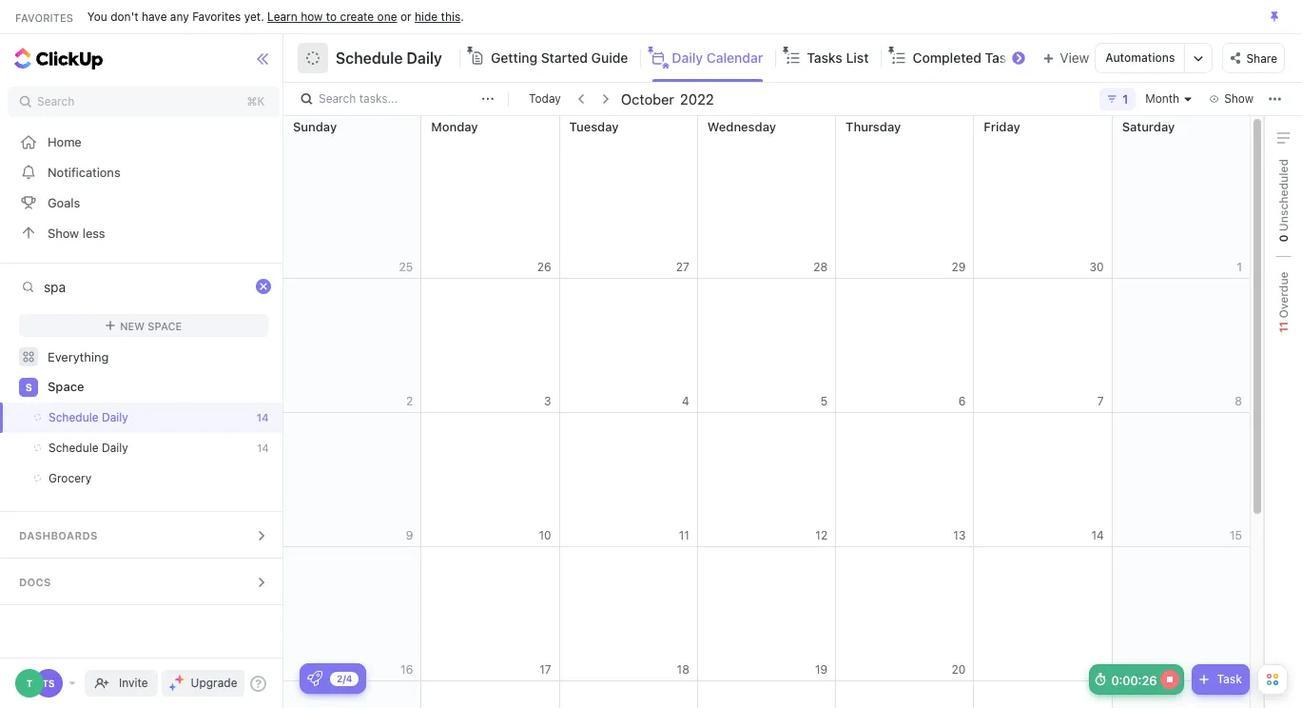 Task type: vqa. For each thing, say whether or not it's contained in the screenshot.
left the Projects
no



Task type: describe. For each thing, give the bounding box(es) containing it.
thursday
[[846, 119, 901, 134]]

home link
[[0, 127, 288, 157]]

you
[[87, 9, 107, 23]]

share button
[[1223, 43, 1286, 73]]

month
[[1146, 91, 1180, 106]]

daily up the 2022
[[672, 49, 703, 66]]

0 horizontal spatial favorites
[[15, 11, 73, 23]]

hide this link
[[415, 9, 461, 23]]

space link
[[48, 372, 271, 403]]

daily calendar link
[[672, 34, 771, 82]]

completed tasks link
[[913, 34, 1029, 82]]

completed tasks
[[913, 49, 1021, 66]]

today
[[529, 91, 561, 106]]

.
[[461, 9, 464, 23]]

home
[[48, 134, 82, 149]]

18
[[677, 662, 690, 676]]

13
[[954, 528, 966, 542]]

5 row from the top
[[284, 681, 1251, 708]]

any
[[170, 9, 189, 23]]

search for search
[[37, 94, 75, 108]]

monday
[[431, 119, 478, 134]]

28
[[814, 259, 828, 274]]

tuesday
[[570, 119, 619, 134]]

october 2022
[[621, 90, 714, 107]]

8
[[1236, 394, 1243, 408]]

2
[[406, 394, 413, 408]]

to
[[326, 9, 337, 23]]

Search tasks... text field
[[319, 86, 477, 112]]

month button
[[1140, 88, 1200, 110]]

everything
[[48, 349, 109, 364]]

14 inside row
[[1092, 528, 1105, 542]]

started
[[541, 49, 588, 66]]

17
[[540, 662, 552, 676]]

1 inside dropdown button
[[1123, 91, 1129, 106]]

row containing 9
[[284, 413, 1251, 547]]

notifications
[[48, 164, 121, 179]]

yet.
[[244, 9, 264, 23]]

notifications link
[[0, 157, 288, 187]]

calendar
[[707, 49, 764, 66]]

goals
[[48, 195, 80, 210]]

6
[[959, 394, 966, 408]]

⌘k
[[247, 94, 265, 108]]

3
[[544, 394, 552, 408]]

have
[[142, 9, 167, 23]]

1 vertical spatial space
[[48, 379, 84, 394]]

11 inside row
[[679, 528, 690, 542]]

upgrade
[[191, 676, 237, 690]]

25
[[399, 259, 413, 274]]

grocery link
[[0, 463, 250, 494]]

ts
[[42, 678, 55, 689]]

7
[[1098, 394, 1105, 408]]

10
[[539, 528, 552, 542]]

12
[[816, 528, 828, 542]]

schedule daily button
[[328, 37, 442, 79]]

2 tasks from the left
[[986, 49, 1021, 66]]

onboarding checklist button image
[[307, 671, 323, 686]]

tasks...
[[359, 91, 398, 106]]

19
[[815, 662, 828, 676]]

getting
[[491, 49, 538, 66]]

schedule for second schedule daily link
[[49, 441, 99, 455]]

one
[[377, 9, 397, 23]]

learn how to create one link
[[268, 9, 397, 23]]

friday
[[984, 119, 1021, 134]]

5
[[821, 394, 828, 408]]

0
[[1277, 235, 1291, 242]]

27
[[676, 259, 690, 274]]

daily down space link
[[102, 410, 128, 424]]

1 horizontal spatial space
[[148, 319, 182, 332]]

docs
[[19, 576, 51, 588]]

show button
[[1204, 88, 1260, 110]]

show for show less
[[48, 225, 79, 240]]

you don't have any favorites yet. learn how to create one or hide this .
[[87, 9, 464, 23]]

search for search tasks...
[[319, 91, 356, 106]]

schedule daily inside button
[[336, 49, 442, 67]]

automations button
[[1097, 44, 1185, 72]]

26
[[537, 259, 552, 274]]

this
[[441, 9, 461, 23]]

2 schedule daily link from the top
[[0, 433, 250, 463]]

or
[[401, 9, 412, 23]]



Task type: locate. For each thing, give the bounding box(es) containing it.
share
[[1247, 51, 1278, 65]]

1 horizontal spatial search
[[319, 91, 356, 106]]

row containing 2
[[284, 279, 1251, 413]]

show down goals
[[48, 225, 79, 240]]

wednesday
[[708, 119, 777, 134]]

0 vertical spatial space
[[148, 319, 182, 332]]

schedule daily up grocery
[[49, 441, 128, 455]]

schedule daily for first schedule daily link from the top
[[49, 410, 128, 424]]

space
[[148, 319, 182, 332], [48, 379, 84, 394]]

2/4
[[337, 672, 353, 684]]

0 horizontal spatial 1
[[1123, 91, 1129, 106]]

show less
[[48, 225, 105, 240]]

goals link
[[0, 187, 288, 218]]

0:00:26
[[1112, 673, 1158, 688]]

favorites left the you
[[15, 11, 73, 23]]

sparkle svg 2 image
[[169, 683, 176, 690]]

schedule inside button
[[336, 49, 403, 67]]

tasks right completed
[[986, 49, 1021, 66]]

1 vertical spatial show
[[48, 225, 79, 240]]

today button
[[525, 89, 565, 108]]

search
[[319, 91, 356, 106], [37, 94, 75, 108]]

3 row from the top
[[284, 413, 1251, 547]]

search up home at left top
[[37, 94, 75, 108]]

2022
[[680, 90, 714, 107]]

14
[[257, 411, 269, 423], [257, 442, 269, 454], [1092, 528, 1105, 542]]

clear search image
[[257, 280, 271, 293]]

schedule for first schedule daily link from the top
[[49, 410, 99, 424]]

0 vertical spatial 14
[[257, 411, 269, 423]]

30
[[1090, 259, 1105, 274]]

schedule daily up tasks...
[[336, 49, 442, 67]]

grid
[[283, 116, 1251, 708]]

show
[[1225, 91, 1254, 106], [48, 225, 79, 240]]

0 vertical spatial show
[[1225, 91, 1254, 106]]

new space
[[120, 319, 182, 332]]

1 left overdue
[[1238, 259, 1243, 274]]

1 horizontal spatial 1
[[1238, 259, 1243, 274]]

search up sunday
[[319, 91, 356, 106]]

completed
[[913, 49, 982, 66]]

less
[[82, 225, 105, 240]]

schedule daily link
[[0, 403, 250, 433], [0, 433, 250, 463]]

saturday
[[1123, 119, 1176, 134]]

row
[[284, 116, 1251, 279], [284, 279, 1251, 413], [284, 413, 1251, 547], [284, 547, 1251, 681], [284, 681, 1251, 708]]

Filter Lists, Docs, & Folders text field
[[44, 272, 252, 301]]

schedule
[[336, 49, 403, 67], [49, 410, 99, 424], [49, 441, 99, 455]]

4
[[682, 394, 690, 408]]

2 row from the top
[[284, 279, 1251, 413]]

schedule daily for second schedule daily link
[[49, 441, 128, 455]]

schedule daily down the everything
[[49, 410, 128, 424]]

list
[[846, 49, 869, 66]]

everything link
[[0, 342, 288, 372]]

sparkle svg 1 image
[[175, 675, 184, 684]]

show inside dropdown button
[[1225, 91, 1254, 106]]

spaces
[[19, 281, 63, 293]]

1 vertical spatial 14
[[257, 442, 269, 454]]

daily calendar
[[672, 49, 764, 66]]

1 tasks from the left
[[807, 49, 843, 66]]

1 horizontal spatial show
[[1225, 91, 1254, 106]]

tasks list
[[807, 49, 869, 66]]

view button
[[1028, 46, 1096, 70]]

t
[[26, 678, 33, 689]]

0 horizontal spatial search
[[37, 94, 75, 108]]

daily inside button
[[407, 49, 442, 67]]

16
[[401, 662, 413, 676]]

search inside sidebar navigation
[[37, 94, 75, 108]]

search tasks...
[[319, 91, 398, 106]]

1 vertical spatial schedule daily
[[49, 410, 128, 424]]

daily down hide
[[407, 49, 442, 67]]

2 vertical spatial schedule
[[49, 441, 99, 455]]

task
[[1218, 672, 1243, 686]]

new
[[120, 319, 145, 332]]

29
[[952, 259, 966, 274]]

hide
[[415, 9, 438, 23]]

0 vertical spatial schedule
[[336, 49, 403, 67]]

1 vertical spatial 1
[[1238, 259, 1243, 274]]

onboarding checklist button element
[[307, 671, 323, 686]]

9
[[406, 528, 413, 542]]

show down share button
[[1225, 91, 1254, 106]]

sidebar navigation
[[0, 34, 288, 708]]

2 vertical spatial schedule daily
[[49, 441, 128, 455]]

0 vertical spatial schedule daily
[[336, 49, 442, 67]]

1 row from the top
[[284, 116, 1251, 279]]

1 button
[[1100, 88, 1136, 110]]

0 horizontal spatial space
[[48, 379, 84, 394]]

space down the everything
[[48, 379, 84, 394]]

0 horizontal spatial tasks
[[807, 49, 843, 66]]

14 for second schedule daily link
[[257, 442, 269, 454]]

1 schedule daily link from the top
[[0, 403, 250, 433]]

create
[[340, 9, 374, 23]]

schedule daily link up grocery
[[0, 433, 250, 463]]

getting started guide link
[[491, 34, 636, 82]]

invite
[[119, 676, 148, 690]]

1 horizontal spatial tasks
[[986, 49, 1021, 66]]

1 vertical spatial schedule
[[49, 410, 99, 424]]

favorites
[[192, 9, 241, 23], [15, 11, 73, 23]]

row containing 25
[[284, 116, 1251, 279]]

how
[[301, 9, 323, 23]]

guide
[[592, 49, 628, 66]]

20
[[952, 662, 966, 676]]

overdue
[[1277, 272, 1291, 321]]

don't
[[111, 9, 139, 23]]

daily up grocery 'link'
[[102, 441, 128, 455]]

tasks left list
[[807, 49, 843, 66]]

unscheduled
[[1277, 159, 1291, 235]]

1 horizontal spatial favorites
[[192, 9, 241, 23]]

tasks list link
[[807, 34, 877, 82]]

october
[[621, 90, 675, 107]]

favorites right 'any'
[[192, 9, 241, 23]]

row containing 16
[[284, 547, 1251, 681]]

dashboards
[[19, 529, 98, 541]]

1 vertical spatial 11
[[679, 528, 690, 542]]

0 vertical spatial 1
[[1123, 91, 1129, 106]]

show for show
[[1225, 91, 1254, 106]]

2 vertical spatial 14
[[1092, 528, 1105, 542]]

automations
[[1106, 50, 1176, 65]]

grocery
[[49, 471, 92, 485]]

learn
[[268, 9, 298, 23]]

0 vertical spatial 11
[[1277, 321, 1291, 333]]

1 horizontal spatial 11
[[1277, 321, 1291, 333]]

4 row from the top
[[284, 547, 1251, 681]]

space right new
[[148, 319, 182, 332]]

schedule daily link up grocery 'link'
[[0, 403, 250, 433]]

view
[[1060, 49, 1090, 66]]

grid containing sunday
[[283, 116, 1251, 708]]

14 for first schedule daily link from the top
[[257, 411, 269, 423]]

getting started guide
[[491, 49, 628, 66]]

1 inside row
[[1238, 259, 1243, 274]]

sunday
[[293, 119, 337, 134]]

15
[[1230, 528, 1243, 542]]

0 horizontal spatial 11
[[679, 528, 690, 542]]

0 horizontal spatial show
[[48, 225, 79, 240]]

daily
[[407, 49, 442, 67], [672, 49, 703, 66], [102, 410, 128, 424], [102, 441, 128, 455]]

tasks
[[807, 49, 843, 66], [986, 49, 1021, 66]]

show inside sidebar navigation
[[48, 225, 79, 240]]

1 up saturday
[[1123, 91, 1129, 106]]



